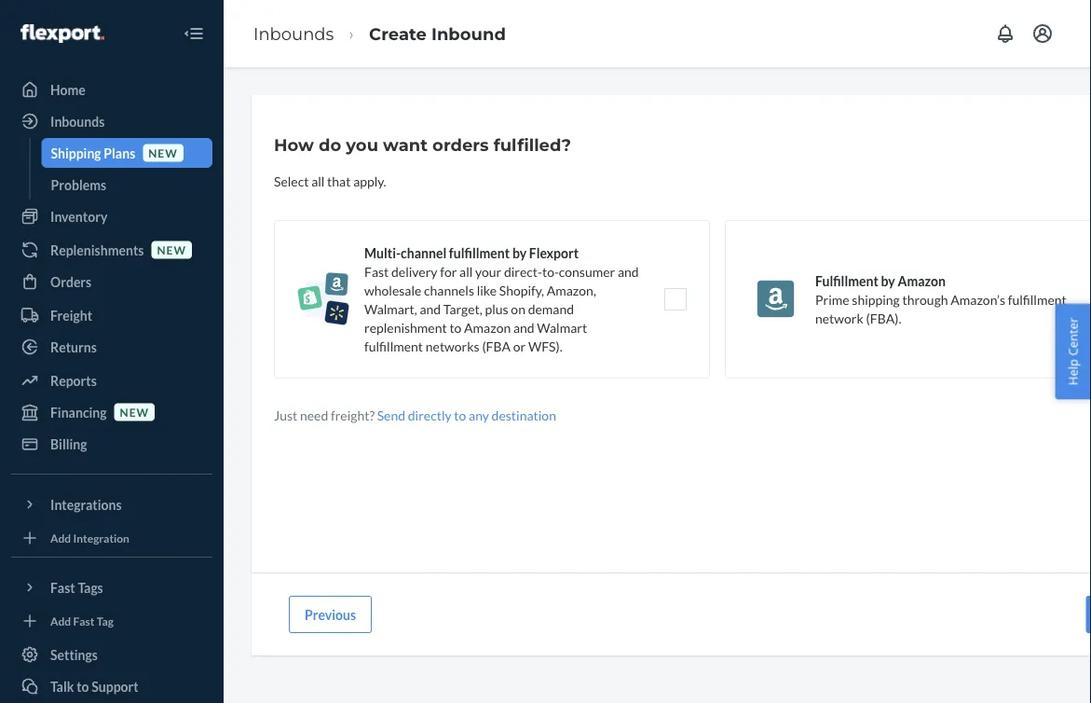 Task type: describe. For each thing, give the bounding box(es) containing it.
integrations button
[[11, 490, 213, 519]]

talk
[[50, 678, 74, 694]]

returns
[[50, 339, 97, 355]]

support
[[92, 678, 139, 694]]

shipping
[[853, 291, 901, 307]]

you
[[346, 134, 379, 155]]

integrations
[[50, 497, 122, 512]]

talk to support button
[[11, 671, 213, 701]]

freight link
[[11, 300, 213, 330]]

orders
[[433, 134, 489, 155]]

(fba).
[[867, 310, 902, 326]]

shipping
[[51, 145, 101, 161]]

or
[[514, 338, 526, 354]]

close navigation image
[[183, 22, 205, 45]]

fast inside 'dropdown button'
[[50, 580, 75, 595]]

send directly to any destination button
[[377, 406, 557, 424]]

problems link
[[41, 170, 213, 200]]

1 horizontal spatial and
[[514, 319, 535, 335]]

inbound
[[432, 23, 506, 44]]

billing
[[50, 436, 87, 452]]

integration
[[73, 531, 130, 544]]

inbounds link inside breadcrumbs navigation
[[254, 23, 334, 44]]

plans
[[104, 145, 135, 161]]

how do you want orders fulfilled?
[[274, 134, 572, 155]]

do
[[319, 134, 342, 155]]

consumer
[[559, 263, 616, 279]]

delivery
[[392, 263, 438, 279]]

center
[[1065, 318, 1082, 356]]

talk to support
[[50, 678, 139, 694]]

channels
[[424, 282, 475, 298]]

fulfillment
[[816, 273, 879, 289]]

freight
[[50, 307, 92, 323]]

fulfillment by amazon prime shipping through amazon's fulfillment network (fba).
[[816, 273, 1067, 326]]

orders
[[50, 274, 92, 290]]

open notifications image
[[995, 22, 1017, 45]]

need
[[300, 407, 328, 423]]

fast tags button
[[11, 573, 213, 602]]

0 vertical spatial fulfillment
[[449, 245, 510, 261]]

networks
[[426, 338, 480, 354]]

help center button
[[1056, 304, 1092, 399]]

tags
[[78, 580, 103, 595]]

1 vertical spatial inbounds link
[[11, 106, 213, 136]]

multi-channel fulfillment by flexport fast delivery for all your direct-to-consumer and wholesale channels like shopify, amazon, walmart, and target, plus on demand replenishment to amazon and walmart fulfillment networks (fba or wfs).
[[365, 245, 639, 354]]

select all that apply.
[[274, 173, 386, 189]]

home link
[[11, 75, 213, 104]]

inventory
[[50, 208, 108, 224]]

walmart,
[[365, 301, 418, 317]]

shopify,
[[500, 282, 545, 298]]

0 horizontal spatial inbounds
[[50, 113, 105, 129]]

like
[[477, 282, 497, 298]]

all inside multi-channel fulfillment by flexport fast delivery for all your direct-to-consumer and wholesale channels like shopify, amazon, walmart, and target, plus on demand replenishment to amazon and walmart fulfillment networks (fba or wfs).
[[460, 263, 473, 279]]

freight?
[[331, 407, 375, 423]]

previous button
[[289, 596, 372, 633]]

help center
[[1065, 318, 1082, 385]]

on
[[511, 301, 526, 317]]

financing
[[50, 404, 107, 420]]

billing link
[[11, 429, 213, 459]]

create inbound
[[369, 23, 506, 44]]

target,
[[444, 301, 483, 317]]

(fba
[[482, 338, 511, 354]]

inventory link
[[11, 201, 213, 231]]

shipping plans
[[51, 145, 135, 161]]

add integration link
[[11, 527, 213, 549]]

tag
[[97, 614, 114, 627]]

create inbound link
[[369, 23, 506, 44]]

channel
[[401, 245, 447, 261]]

fulfillment inside the fulfillment by amazon prime shipping through amazon's fulfillment network (fba).
[[1009, 291, 1067, 307]]

returns link
[[11, 332, 213, 362]]

how
[[274, 134, 314, 155]]

wfs).
[[529, 338, 563, 354]]

1 vertical spatial to
[[454, 407, 467, 423]]



Task type: locate. For each thing, give the bounding box(es) containing it.
replenishment
[[365, 319, 447, 335]]

add up settings
[[50, 614, 71, 627]]

select
[[274, 173, 309, 189]]

help
[[1065, 359, 1082, 385]]

0 vertical spatial inbounds
[[254, 23, 334, 44]]

new down the reports link
[[120, 405, 149, 419]]

0 vertical spatial amazon
[[898, 273, 946, 289]]

0 vertical spatial to
[[450, 319, 462, 335]]

by up shipping
[[882, 273, 896, 289]]

settings link
[[11, 640, 213, 670]]

to-
[[543, 263, 559, 279]]

inbounds inside breadcrumbs navigation
[[254, 23, 334, 44]]

destination
[[492, 407, 557, 423]]

reports link
[[11, 366, 213, 395]]

all right for
[[460, 263, 473, 279]]

2 vertical spatial and
[[514, 319, 535, 335]]

0 horizontal spatial and
[[420, 301, 441, 317]]

and up or
[[514, 319, 535, 335]]

1 vertical spatial and
[[420, 301, 441, 317]]

create
[[369, 23, 427, 44]]

amazon inside multi-channel fulfillment by flexport fast delivery for all your direct-to-consumer and wholesale channels like shopify, amazon, walmart, and target, plus on demand replenishment to amazon and walmart fulfillment networks (fba or wfs).
[[464, 319, 511, 335]]

new for financing
[[120, 405, 149, 419]]

0 vertical spatial by
[[513, 245, 527, 261]]

replenishments
[[50, 242, 144, 258]]

amazon up through
[[898, 273, 946, 289]]

all left that on the top of the page
[[312, 173, 325, 189]]

network
[[816, 310, 864, 326]]

and down channels
[[420, 301, 441, 317]]

0 vertical spatial and
[[618, 263, 639, 279]]

problems
[[51, 177, 106, 193]]

wholesale
[[365, 282, 422, 298]]

amazon's
[[951, 291, 1006, 307]]

1 add from the top
[[50, 531, 71, 544]]

1 vertical spatial add
[[50, 614, 71, 627]]

1 vertical spatial all
[[460, 263, 473, 279]]

0 horizontal spatial inbounds link
[[11, 106, 213, 136]]

0 horizontal spatial by
[[513, 245, 527, 261]]

direct-
[[504, 263, 543, 279]]

1 horizontal spatial all
[[460, 263, 473, 279]]

previous
[[305, 607, 356, 622]]

fast left tag
[[73, 614, 95, 627]]

add
[[50, 531, 71, 544], [50, 614, 71, 627]]

0 vertical spatial add
[[50, 531, 71, 544]]

new for replenishments
[[157, 243, 186, 256]]

directly
[[408, 407, 452, 423]]

all
[[312, 173, 325, 189], [460, 263, 473, 279]]

to inside talk to support button
[[77, 678, 89, 694]]

add for add fast tag
[[50, 614, 71, 627]]

to
[[450, 319, 462, 335], [454, 407, 467, 423], [77, 678, 89, 694]]

by up direct-
[[513, 245, 527, 261]]

flexport
[[529, 245, 579, 261]]

to inside multi-channel fulfillment by flexport fast delivery for all your direct-to-consumer and wholesale channels like shopify, amazon, walmart, and target, plus on demand replenishment to amazon and walmart fulfillment networks (fba or wfs).
[[450, 319, 462, 335]]

amazon,
[[547, 282, 597, 298]]

plus
[[485, 301, 509, 317]]

just
[[274, 407, 298, 423]]

to right talk
[[77, 678, 89, 694]]

1 vertical spatial inbounds
[[50, 113, 105, 129]]

0 vertical spatial fast
[[365, 263, 389, 279]]

fulfillment up the center
[[1009, 291, 1067, 307]]

want
[[383, 134, 428, 155]]

1 horizontal spatial fulfillment
[[449, 245, 510, 261]]

2 vertical spatial fast
[[73, 614, 95, 627]]

open account menu image
[[1032, 22, 1055, 45]]

add fast tag
[[50, 614, 114, 627]]

fast
[[365, 263, 389, 279], [50, 580, 75, 595], [73, 614, 95, 627]]

and
[[618, 263, 639, 279], [420, 301, 441, 317], [514, 319, 535, 335]]

fulfilled?
[[494, 134, 572, 155]]

orders link
[[11, 267, 213, 297]]

0 horizontal spatial fulfillment
[[365, 338, 423, 354]]

that
[[327, 173, 351, 189]]

2 horizontal spatial and
[[618, 263, 639, 279]]

add fast tag link
[[11, 610, 213, 632]]

new up orders link
[[157, 243, 186, 256]]

1 vertical spatial fulfillment
[[1009, 291, 1067, 307]]

1 horizontal spatial inbounds link
[[254, 23, 334, 44]]

1 horizontal spatial amazon
[[898, 273, 946, 289]]

just need freight? send directly to any destination
[[274, 407, 557, 423]]

fast down multi-
[[365, 263, 389, 279]]

2 vertical spatial new
[[120, 405, 149, 419]]

for
[[440, 263, 457, 279]]

1 horizontal spatial inbounds
[[254, 23, 334, 44]]

new
[[148, 146, 178, 159], [157, 243, 186, 256], [120, 405, 149, 419]]

fast left tags
[[50, 580, 75, 595]]

fulfillment up your
[[449, 245, 510, 261]]

new right plans
[[148, 146, 178, 159]]

1 horizontal spatial by
[[882, 273, 896, 289]]

1 vertical spatial fast
[[50, 580, 75, 595]]

through
[[903, 291, 949, 307]]

by inside the fulfillment by amazon prime shipping through amazon's fulfillment network (fba).
[[882, 273, 896, 289]]

fast tags
[[50, 580, 103, 595]]

2 vertical spatial fulfillment
[[365, 338, 423, 354]]

1 vertical spatial by
[[882, 273, 896, 289]]

your
[[476, 263, 502, 279]]

prime
[[816, 291, 850, 307]]

breadcrumbs navigation
[[239, 6, 521, 61]]

2 vertical spatial to
[[77, 678, 89, 694]]

add for add integration
[[50, 531, 71, 544]]

send
[[377, 407, 406, 423]]

reports
[[50, 373, 97, 388]]

1 vertical spatial new
[[157, 243, 186, 256]]

fast inside multi-channel fulfillment by flexport fast delivery for all your direct-to-consumer and wholesale channels like shopify, amazon, walmart, and target, plus on demand replenishment to amazon and walmart fulfillment networks (fba or wfs).
[[365, 263, 389, 279]]

inbounds
[[254, 23, 334, 44], [50, 113, 105, 129]]

apply.
[[354, 173, 386, 189]]

new for shipping plans
[[148, 146, 178, 159]]

any
[[469, 407, 489, 423]]

home
[[50, 82, 86, 97]]

2 horizontal spatial fulfillment
[[1009, 291, 1067, 307]]

by inside multi-channel fulfillment by flexport fast delivery for all your direct-to-consumer and wholesale channels like shopify, amazon, walmart, and target, plus on demand replenishment to amazon and walmart fulfillment networks (fba or wfs).
[[513, 245, 527, 261]]

0 horizontal spatial amazon
[[464, 319, 511, 335]]

1 vertical spatial amazon
[[464, 319, 511, 335]]

amazon
[[898, 273, 946, 289], [464, 319, 511, 335]]

add left "integration"
[[50, 531, 71, 544]]

0 horizontal spatial all
[[312, 173, 325, 189]]

settings
[[50, 647, 98, 663]]

0 vertical spatial inbounds link
[[254, 23, 334, 44]]

0 vertical spatial new
[[148, 146, 178, 159]]

flexport logo image
[[21, 24, 104, 43]]

fulfillment down replenishment on the top of the page
[[365, 338, 423, 354]]

to up networks
[[450, 319, 462, 335]]

demand
[[528, 301, 574, 317]]

0 vertical spatial all
[[312, 173, 325, 189]]

amazon inside the fulfillment by amazon prime shipping through amazon's fulfillment network (fba).
[[898, 273, 946, 289]]

walmart
[[537, 319, 588, 335]]

add integration
[[50, 531, 130, 544]]

and right consumer
[[618, 263, 639, 279]]

to left any at the left bottom
[[454, 407, 467, 423]]

amazon up (fba
[[464, 319, 511, 335]]

inbounds link
[[254, 23, 334, 44], [11, 106, 213, 136]]

2 add from the top
[[50, 614, 71, 627]]



Task type: vqa. For each thing, say whether or not it's contained in the screenshot.
Replenishments
yes



